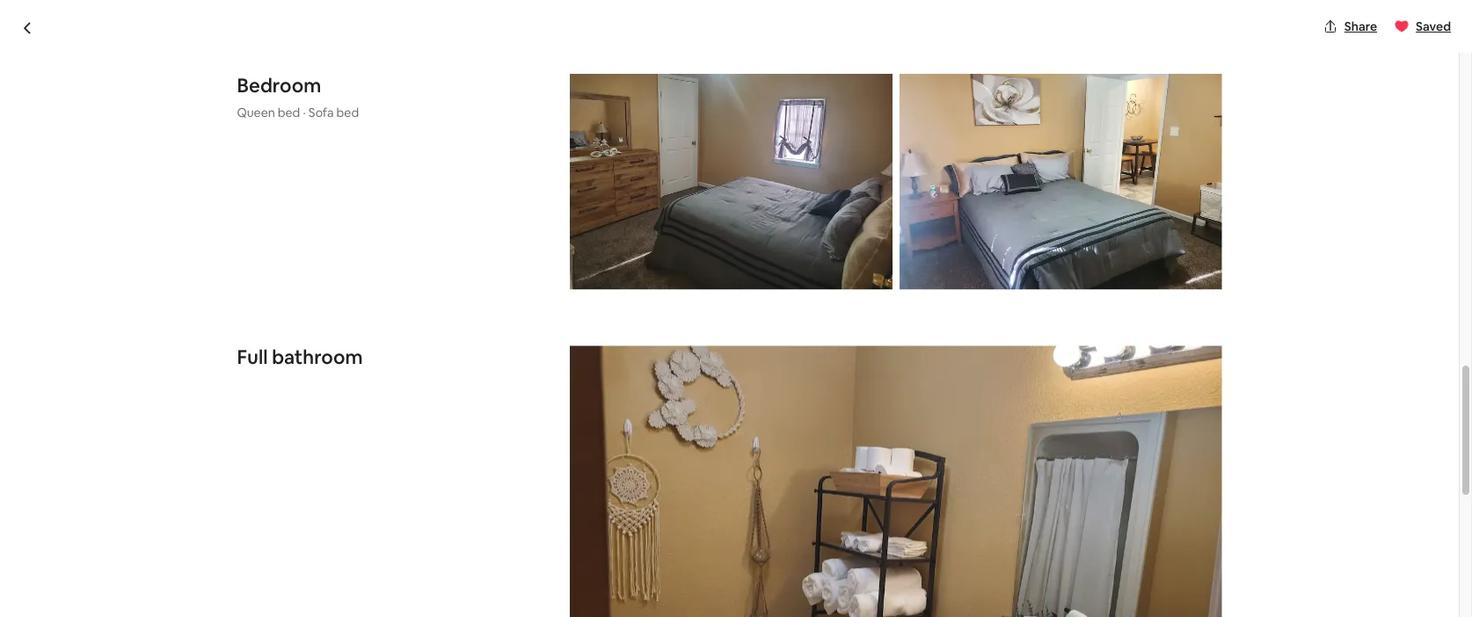 Task type: describe. For each thing, give the bounding box(es) containing it.
cozy country cabin image 3 image
[[736, 331, 976, 481]]

all
[[1130, 437, 1143, 453]]

1 vertical spatial saved
[[1187, 128, 1222, 144]]

full
[[237, 345, 268, 370]]

cozy country cabin image 5 image
[[983, 331, 1222, 481]]

reviews
[[1155, 538, 1199, 554]]

cozy country cabin image 4 image
[[983, 167, 1222, 324]]

show
[[1096, 437, 1128, 453]]

bedroom
[[237, 73, 321, 98]]

photos
[[1146, 437, 1187, 453]]

taxes
[[987, 557, 1018, 573]]

saved button inside photo tour dialog
[[1388, 11, 1458, 41]]

full bathroom
[[237, 345, 363, 370]]

cozy country cabin image 2 image
[[736, 167, 976, 324]]

before
[[946, 557, 984, 573]]

cozy country cabin
[[237, 90, 453, 119]]

Start your search search field
[[598, 14, 861, 56]]

show all photos
[[1096, 437, 1187, 453]]

share button for saved button within photo tour dialog
[[1316, 11, 1384, 41]]

photo tour dialog
[[0, 0, 1472, 617]]

show all photos button
[[1061, 430, 1201, 460]]

total
[[916, 557, 944, 573]]

4.75
[[1112, 538, 1135, 554]]



Task type: locate. For each thing, give the bounding box(es) containing it.
1 vertical spatial share button
[[1087, 121, 1155, 151]]

0 horizontal spatial bed
[[278, 105, 300, 120]]

share button
[[1316, 11, 1384, 41], [1087, 121, 1155, 151]]

0 horizontal spatial saved
[[1187, 128, 1222, 144]]

bedroom image 1 image
[[570, 74, 892, 290], [570, 74, 892, 290]]

bed down bedroom
[[278, 105, 300, 120]]

bed right sofa
[[336, 105, 359, 120]]

$654
[[916, 531, 961, 556]]

1 horizontal spatial saved
[[1416, 18, 1451, 34]]

share button inside photo tour dialog
[[1316, 11, 1384, 41]]

0 vertical spatial share button
[[1316, 11, 1384, 41]]

full bathroom image 1 image
[[570, 346, 1222, 617], [570, 346, 1222, 617]]

bed for sofa bed
[[336, 105, 359, 120]]

$654 $604 total before taxes
[[916, 531, 1018, 573]]

bedroom image 2 image
[[899, 74, 1222, 290], [899, 74, 1222, 290]]

share
[[1344, 18, 1377, 34], [1115, 128, 1148, 144]]

sofa bed
[[308, 105, 359, 120]]

learn more about the host, rachel. image
[[762, 509, 812, 559], [762, 509, 812, 559]]

0 horizontal spatial share
[[1115, 128, 1148, 144]]

0 horizontal spatial saved button
[[1159, 121, 1229, 151]]

1 vertical spatial share
[[1115, 128, 1148, 144]]

2 bed from the left
[[336, 105, 359, 120]]

cozy country cabin image 1 image
[[237, 167, 729, 481]]

country
[[297, 90, 385, 119]]

1 horizontal spatial bed
[[336, 105, 359, 120]]

bed for queen bed
[[278, 105, 300, 120]]

queen bed
[[237, 105, 300, 120]]

profile element
[[882, 0, 1222, 70]]

queen
[[237, 105, 275, 120]]

share for bottommost saved button
[[1115, 128, 1148, 144]]

1 bed from the left
[[278, 105, 300, 120]]

cozy
[[237, 90, 292, 119]]

sofa
[[308, 105, 334, 120]]

0 vertical spatial saved button
[[1388, 11, 1458, 41]]

0 horizontal spatial share button
[[1087, 121, 1155, 151]]

$604
[[965, 531, 1012, 556]]

share inside photo tour dialog
[[1344, 18, 1377, 34]]

1 horizontal spatial share
[[1344, 18, 1377, 34]]

bathroom
[[272, 345, 363, 370]]

0 vertical spatial share
[[1344, 18, 1377, 34]]

saved inside photo tour dialog
[[1416, 18, 1451, 34]]

8
[[1145, 538, 1152, 554]]

1 horizontal spatial share button
[[1316, 11, 1384, 41]]

8 reviews button
[[1145, 538, 1199, 554]]

saved
[[1416, 18, 1451, 34], [1187, 128, 1222, 144]]

bed
[[278, 105, 300, 120], [336, 105, 359, 120]]

1 vertical spatial saved button
[[1159, 121, 1229, 151]]

·
[[1138, 538, 1141, 554]]

cabin
[[390, 90, 453, 119]]

share for saved button within photo tour dialog
[[1344, 18, 1377, 34]]

share button for bottommost saved button
[[1087, 121, 1155, 151]]

saved button
[[1388, 11, 1458, 41], [1159, 121, 1229, 151]]

4.75 · 8 reviews
[[1112, 538, 1199, 554]]

0 vertical spatial saved
[[1416, 18, 1451, 34]]

1 horizontal spatial saved button
[[1388, 11, 1458, 41]]



Task type: vqa. For each thing, say whether or not it's contained in the screenshot.
Report a map error
no



